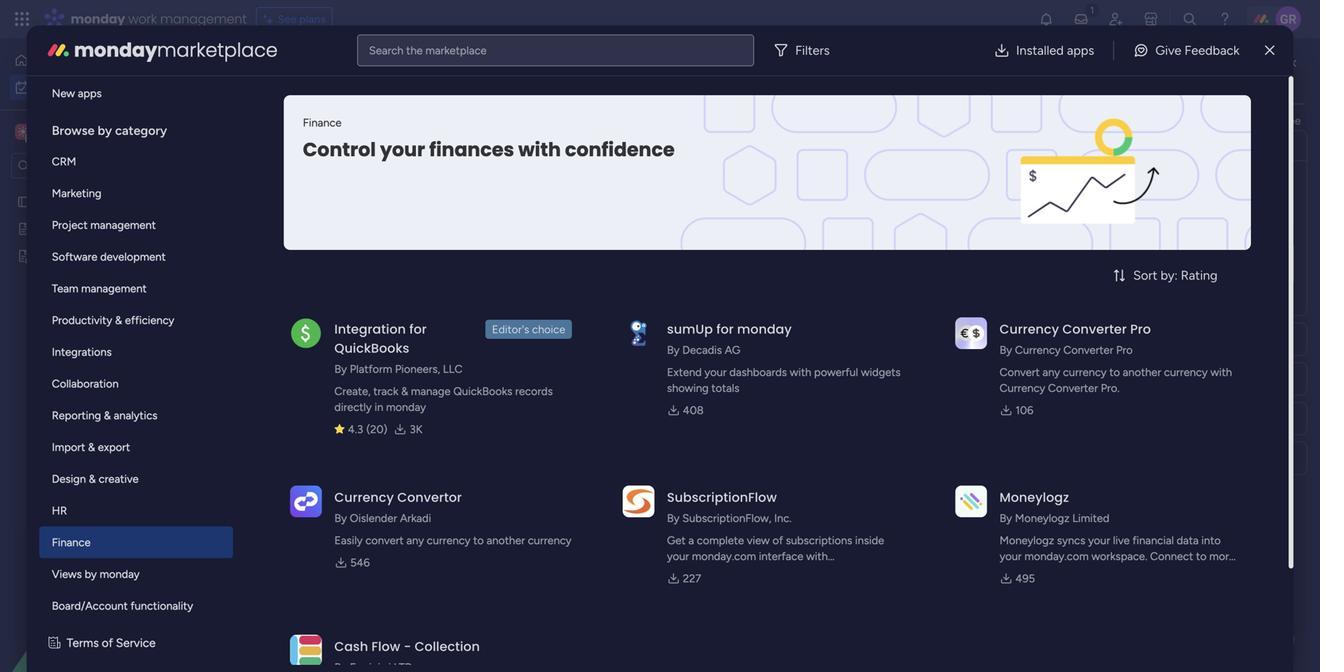 Task type: describe. For each thing, give the bounding box(es) containing it.
doc for new doc 2
[[63, 249, 83, 263]]

1 vertical spatial any
[[407, 534, 424, 548]]

status column
[[1029, 372, 1103, 386]]

project for project management
[[37, 195, 73, 209]]

1 image
[[1086, 1, 1100, 19]]

software development option
[[39, 241, 233, 273]]

/ for week
[[341, 396, 348, 416]]

robinson
[[1102, 256, 1153, 271]]

app logo image for moneylogz
[[955, 486, 987, 518]]

0 vertical spatial to
[[1271, 114, 1281, 127]]

0 vertical spatial moneylogz
[[1000, 489, 1070, 507]]

moneylogz by moneylogz limited
[[1000, 489, 1110, 525]]

Search in workspace field
[[33, 157, 133, 175]]

mar
[[1099, 314, 1116, 327]]

browse by category list box
[[39, 0, 233, 622]]

analytics
[[114, 409, 158, 422]]

functionality
[[131, 600, 193, 613]]

reporting & analytics
[[52, 409, 158, 422]]

flow
[[372, 638, 400, 656]]

collaboration
[[52, 377, 119, 391]]

past dates /
[[268, 196, 358, 216]]

efficiency
[[125, 314, 174, 327]]

editor's choice
[[492, 323, 566, 336]]

views by monday option
[[39, 559, 233, 590]]

showing
[[667, 382, 709, 395]]

lottie animation element
[[0, 512, 202, 673]]

new inside button
[[241, 131, 264, 145]]

search everything image
[[1182, 11, 1198, 27]]

to inside convert any currency to another currency with currency converter pro.
[[1110, 366, 1120, 379]]

subscriptionflow inside subscriptionflow by subscriptionflow, inc.
[[667, 489, 777, 507]]

monday inside option
[[100, 568, 140, 581]]

complete
[[697, 534, 744, 548]]

1 + from the top
[[260, 343, 267, 356]]

choice
[[532, 323, 566, 336]]

boards
[[1029, 333, 1063, 346]]

crm option
[[39, 146, 233, 177]]

by inside subscriptionflow by subscriptionflow, inc.
[[667, 512, 680, 525]]

currency inside convert any currency to another currency with currency converter pro.
[[1000, 382, 1046, 395]]

and
[[1164, 114, 1182, 127]]

productivity & efficiency option
[[39, 305, 233, 336]]

see plans button
[[256, 7, 333, 31]]

app logo image for sumup for monday
[[623, 317, 655, 349]]

notifications image
[[1039, 11, 1055, 27]]

column for status column
[[1064, 372, 1103, 386]]

1 new item from the top
[[258, 314, 307, 328]]

by for browse
[[98, 123, 112, 138]]

workspace
[[67, 124, 130, 139]]

& for creative
[[89, 472, 96, 486]]

new item button
[[234, 125, 295, 151]]

productivity
[[52, 314, 112, 327]]

export
[[98, 441, 130, 454]]

decadis
[[683, 343, 722, 357]]

/ for dates
[[347, 196, 355, 216]]

2 + from the top
[[260, 514, 267, 528]]

board/account
[[52, 600, 128, 613]]

see
[[1284, 114, 1301, 127]]

get a complete view of subscriptions inside your monday.com interface with subscriptionflow app
[[667, 534, 885, 579]]

new apps option
[[39, 77, 233, 109]]

browse
[[52, 123, 95, 138]]

1 vertical spatial converter
[[1064, 343, 1114, 357]]

0 vertical spatial pro
[[1131, 320, 1151, 338]]

week
[[300, 396, 337, 416]]

my for my work
[[234, 60, 271, 95]]

currency convertor by oislender arkadi
[[335, 489, 462, 525]]

pioneers,
[[395, 363, 440, 376]]

get
[[667, 534, 686, 548]]

terms of service link
[[67, 635, 156, 653]]

creative
[[99, 472, 139, 486]]

new apps
[[52, 87, 102, 100]]

1 vertical spatial moneylogz
[[1015, 512, 1070, 525]]

software
[[52, 250, 97, 264]]

monday.com
[[692, 550, 756, 563]]

convert
[[1000, 366, 1040, 379]]

terms of use image
[[49, 635, 60, 653]]

currency inside the currency convertor by oislender arkadi
[[335, 489, 394, 507]]

greg robinson
[[1073, 256, 1153, 271]]

service
[[116, 636, 156, 651]]

reporting
[[52, 409, 101, 422]]

1 vertical spatial item
[[293, 343, 315, 356]]

records
[[515, 385, 553, 398]]

0 inside this week / 0 items
[[352, 400, 359, 414]]

oislender
[[350, 512, 397, 525]]

sort
[[1134, 268, 1158, 283]]

limited
[[1073, 512, 1110, 525]]

any inside convert any currency to another currency with currency converter pro.
[[1043, 366, 1061, 379]]

0 vertical spatial converter
[[1063, 320, 1127, 338]]

column for date column
[[1055, 412, 1094, 426]]

2 new item from the top
[[258, 486, 307, 499]]

collection
[[415, 638, 480, 656]]

main workspace button
[[11, 118, 155, 145]]

1 add from the top
[[269, 343, 290, 356]]

installed apps
[[1017, 43, 1095, 58]]

help image
[[1217, 11, 1233, 27]]

doc for new doc
[[63, 222, 83, 236]]

home
[[35, 54, 65, 67]]

8
[[1119, 314, 1125, 327]]

import & export option
[[39, 432, 233, 463]]

by:
[[1161, 268, 1178, 283]]

finance for finance control your finances with confidence
[[303, 116, 342, 129]]

status for status
[[1208, 253, 1240, 266]]

project for project management
[[52, 218, 88, 232]]

by inside currency converter pro by currency converter pro
[[1000, 343, 1013, 357]]

a for get
[[689, 534, 694, 548]]

app logo image for subscriptionflow
[[623, 486, 655, 518]]

private board image
[[17, 249, 32, 264]]

apps for installed apps
[[1067, 43, 1095, 58]]

control
[[303, 137, 376, 163]]

2 do from the top
[[698, 488, 711, 500]]

extend your dashboards with powerful widgets showing totals
[[667, 366, 901, 395]]

3k
[[410, 423, 423, 436]]

1 horizontal spatial marketplace
[[426, 44, 487, 57]]

greg robinson link
[[1073, 256, 1153, 271]]

people
[[1185, 114, 1219, 127]]

sumup for monday by decadis ag
[[667, 320, 792, 357]]

installed
[[1017, 43, 1064, 58]]

pro.
[[1101, 382, 1120, 395]]

date for date column
[[1029, 412, 1053, 426]]

management for team management
[[81, 282, 147, 295]]

this week / 0 items
[[268, 396, 390, 416]]

hr option
[[39, 495, 233, 527]]

date column
[[1029, 412, 1094, 426]]

productivity & efficiency
[[52, 314, 174, 327]]

give
[[1156, 43, 1182, 58]]

working on it
[[1190, 285, 1256, 299]]

confidence
[[565, 137, 675, 163]]

apps for new apps
[[78, 87, 102, 100]]

1 item from the top
[[284, 314, 307, 328]]

monday work management
[[71, 10, 247, 28]]

monday inside create, track & manage quickbooks records directly in monday
[[386, 401, 426, 414]]

browse by category heading
[[39, 109, 233, 146]]

boards,
[[1080, 114, 1117, 127]]

show?
[[1149, 175, 1181, 189]]

collaboration option
[[39, 368, 233, 400]]

finance option
[[39, 527, 233, 559]]

subscriptionflow by subscriptionflow, inc.
[[667, 489, 792, 525]]

done
[[507, 131, 533, 145]]

extend
[[667, 366, 702, 379]]

public board image for project management
[[17, 195, 32, 210]]

a for without
[[328, 625, 337, 645]]

development
[[100, 250, 166, 264]]

see plans
[[278, 12, 326, 26]]

hide done items
[[481, 131, 563, 145]]

1 to- from the top
[[683, 315, 698, 328]]

with inside extend your dashboards with powerful widgets showing totals
[[790, 366, 812, 379]]

new item
[[241, 131, 289, 145]]

monday marketplace
[[74, 37, 278, 64]]

2 to-do from the top
[[683, 488, 711, 500]]

2 + add item from the top
[[260, 514, 315, 528]]

finance control your finances with confidence
[[303, 116, 675, 163]]

on
[[1234, 285, 1247, 299]]

work for monday
[[128, 10, 157, 28]]

1 do from the top
[[698, 315, 711, 328]]

reporting & analytics option
[[39, 400, 233, 432]]

category
[[115, 123, 167, 138]]

management for project management
[[90, 218, 156, 232]]

new doc 2
[[37, 249, 92, 263]]

408
[[683, 404, 704, 417]]

app logo image for currency converter pro
[[955, 317, 987, 349]]

by platform pioneers, llc
[[335, 363, 463, 376]]

filters button
[[767, 35, 843, 66]]



Task type: locate. For each thing, give the bounding box(es) containing it.
0 vertical spatial any
[[1043, 366, 1061, 379]]

do up the 'subscriptionflow,'
[[698, 488, 711, 500]]

project management
[[52, 218, 156, 232]]

date for date
[[1101, 253, 1124, 266]]

lottie animation image
[[0, 512, 202, 673]]

greg robinson image
[[1276, 6, 1302, 32], [1043, 252, 1066, 276]]

work down plans
[[277, 60, 341, 95]]

my work option
[[10, 75, 193, 100]]

working
[[1190, 285, 1231, 299]]

like
[[1252, 114, 1268, 127]]

work inside main content
[[1131, 81, 1163, 98]]

currency
[[1000, 320, 1060, 338], [1015, 343, 1061, 357], [1000, 382, 1046, 395], [335, 489, 394, 507]]

monday marketplace image
[[1143, 11, 1159, 27]]

1 horizontal spatial another
[[1123, 366, 1162, 379]]

project up new doc
[[37, 195, 73, 209]]

for inside sumup for monday by decadis ag
[[717, 320, 734, 338]]

to-do
[[683, 315, 711, 328], [683, 488, 711, 500]]

0 vertical spatial + add item
[[260, 343, 315, 356]]

doc
[[63, 222, 83, 236], [63, 249, 83, 263]]

2 horizontal spatial my
[[1109, 81, 1128, 98]]

my down home
[[37, 81, 52, 94]]

finance for finance
[[52, 536, 91, 550]]

2 for from the left
[[717, 320, 734, 338]]

date down status column
[[1029, 412, 1053, 426]]

1 vertical spatial greg robinson image
[[1043, 252, 1066, 276]]

management up monday marketplace
[[160, 10, 247, 28]]

my inside option
[[37, 81, 52, 94]]

to-do up decadis
[[683, 315, 711, 328]]

item up week
[[293, 343, 315, 356]]

pro down 8
[[1117, 343, 1133, 357]]

& left export on the left of page
[[88, 441, 95, 454]]

management
[[160, 10, 247, 28], [90, 218, 156, 232], [81, 282, 147, 295]]

1 horizontal spatial quickbooks
[[454, 385, 513, 398]]

0 vertical spatial quickbooks
[[335, 339, 410, 357]]

0 horizontal spatial date
[[1029, 412, 1053, 426]]

status up 106 at the right of page
[[1029, 372, 1061, 386]]

board/account functionality option
[[39, 590, 233, 622]]

your inside finance control your finances with confidence
[[380, 137, 425, 163]]

of inside get a complete view of subscriptions inside your monday.com interface with subscriptionflow app
[[773, 534, 783, 548]]

work for my
[[55, 81, 79, 94]]

0 horizontal spatial another
[[487, 534, 525, 548]]

doc up software
[[63, 222, 83, 236]]

monday marketplace image
[[45, 38, 71, 63]]

by
[[667, 343, 680, 357], [1000, 343, 1013, 357], [335, 363, 347, 376], [335, 512, 347, 525], [667, 512, 680, 525], [1000, 512, 1013, 525]]

1 horizontal spatial by
[[98, 123, 112, 138]]

0 vertical spatial apps
[[1067, 43, 1095, 58]]

0 horizontal spatial quickbooks
[[335, 339, 410, 357]]

project down 'project management'
[[52, 218, 88, 232]]

another
[[1123, 366, 1162, 379], [487, 534, 525, 548]]

by inside moneylogz by moneylogz limited
[[1000, 512, 1013, 525]]

greg robinson image up list
[[1276, 6, 1302, 32]]

2 public board image from the top
[[17, 222, 32, 237]]

by inside option
[[85, 568, 97, 581]]

the for search
[[406, 44, 423, 57]]

to do list
[[1245, 71, 1290, 85]]

customize for customize
[[594, 131, 648, 145]]

1 horizontal spatial the
[[1061, 114, 1077, 127]]

1 vertical spatial apps
[[78, 87, 102, 100]]

2 vertical spatial converter
[[1048, 382, 1098, 395]]

filters
[[796, 43, 830, 58]]

None text field
[[1029, 197, 1294, 225]]

by for views
[[85, 568, 97, 581]]

my work
[[234, 60, 341, 95]]

0 horizontal spatial to
[[473, 534, 484, 548]]

app logo image
[[290, 317, 322, 349], [623, 317, 655, 349], [955, 317, 987, 349], [290, 486, 322, 518], [623, 486, 655, 518], [955, 486, 987, 518], [290, 635, 322, 667]]

1 horizontal spatial greg robinson image
[[1276, 6, 1302, 32]]

with inside convert any currency to another currency with currency converter pro.
[[1211, 366, 1233, 379]]

0 vertical spatial to-do
[[683, 315, 711, 328]]

without
[[268, 625, 324, 645]]

invite members image
[[1109, 11, 1124, 27]]

sort by: rating
[[1134, 268, 1218, 283]]

select product image
[[14, 11, 30, 27]]

0 vertical spatial column
[[1064, 372, 1103, 386]]

we
[[1132, 175, 1146, 189]]

in
[[375, 401, 383, 414]]

greg
[[1073, 256, 1100, 271]]

by inside heading
[[98, 123, 112, 138]]

easily convert any currency to another currency
[[335, 534, 572, 548]]

work inside my work option
[[55, 81, 79, 94]]

customize for customize my work
[[1039, 81, 1106, 98]]

items left should
[[1066, 175, 1093, 189]]

management up productivity & efficiency
[[81, 282, 147, 295]]

1 horizontal spatial apps
[[1067, 43, 1095, 58]]

1 vertical spatial work
[[55, 81, 79, 94]]

board/account functionality
[[52, 600, 193, 613]]

management
[[76, 195, 141, 209]]

moneylogz
[[1000, 489, 1070, 507], [1015, 512, 1070, 525]]

1 to-do from the top
[[683, 315, 711, 328]]

0 horizontal spatial of
[[102, 636, 113, 651]]

2 item from the top
[[284, 486, 307, 499]]

& for export
[[88, 441, 95, 454]]

1 vertical spatial quickbooks
[[454, 385, 513, 398]]

status for status column
[[1029, 372, 1061, 386]]

to- up decadis
[[683, 315, 698, 328]]

public board image for new doc
[[17, 222, 32, 237]]

search image
[[427, 132, 440, 145]]

management down management
[[90, 218, 156, 232]]

0 vertical spatial new item
[[258, 314, 307, 328]]

0 horizontal spatial customize
[[594, 131, 648, 145]]

Filter dashboard by text search field
[[302, 125, 446, 151]]

item left the oislender
[[293, 514, 315, 528]]

management inside option
[[90, 218, 156, 232]]

new inside option
[[52, 87, 75, 100]]

1 workspace image from the left
[[15, 123, 31, 141]]

give feedback link
[[1121, 35, 1253, 66]]

workspace selection element
[[15, 122, 133, 143]]

date
[[1101, 253, 1124, 266], [1029, 412, 1053, 426]]

marketing
[[52, 187, 101, 200]]

with
[[518, 137, 561, 163], [790, 366, 812, 379], [1211, 366, 1233, 379], [806, 550, 828, 563]]

create,
[[335, 385, 371, 398]]

easily
[[335, 534, 363, 548]]

main content containing past dates /
[[210, 38, 1321, 673]]

2 horizontal spatial your
[[705, 366, 727, 379]]

directly
[[335, 401, 372, 414]]

to-do up the 'subscriptionflow,'
[[683, 488, 711, 500]]

of up interface
[[773, 534, 783, 548]]

& left efficiency
[[115, 314, 122, 327]]

column down status column
[[1055, 412, 1094, 426]]

item down my work
[[267, 131, 289, 145]]

0 vertical spatial doc
[[63, 222, 83, 236]]

management inside 'option'
[[81, 282, 147, 295]]

2
[[86, 249, 92, 263]]

column down currency converter pro by currency converter pro
[[1064, 372, 1103, 386]]

your up totals
[[705, 366, 727, 379]]

0 vertical spatial +
[[260, 343, 267, 356]]

items right done
[[535, 131, 563, 145]]

it
[[1250, 285, 1256, 299]]

1 vertical spatial subscriptionflow
[[667, 566, 754, 579]]

0 inside without a date / 0 items
[[389, 629, 397, 642]]

2 doc from the top
[[63, 249, 83, 263]]

2 vertical spatial to
[[473, 534, 484, 548]]

0 vertical spatial item
[[284, 314, 307, 328]]

list
[[1275, 71, 1290, 85]]

date
[[341, 625, 375, 645]]

& right design
[[89, 472, 96, 486]]

monday up my work option
[[74, 37, 157, 64]]

apps down home link
[[78, 87, 102, 100]]

quickbooks inside integration for quickbooks
[[335, 339, 410, 357]]

quickbooks inside create, track & manage quickbooks records directly in monday
[[454, 385, 513, 398]]

1 vertical spatial add
[[269, 514, 290, 528]]

0 horizontal spatial status
[[1029, 372, 1061, 386]]

to
[[1271, 114, 1281, 127], [1110, 366, 1120, 379], [473, 534, 484, 548]]

your left search image
[[380, 137, 425, 163]]

list box
[[0, 185, 202, 484]]

/ right dates
[[347, 196, 355, 216]]

1 vertical spatial new item
[[258, 486, 307, 499]]

0 vertical spatial add
[[269, 343, 290, 356]]

finance up views on the bottom of page
[[52, 536, 91, 550]]

for
[[409, 320, 427, 338], [717, 320, 734, 338]]

& right the track
[[401, 385, 408, 398]]

to
[[1245, 71, 1257, 85]]

a right get
[[689, 534, 694, 548]]

workspace image
[[15, 123, 31, 141], [17, 123, 29, 141]]

1 vertical spatial your
[[705, 366, 727, 379]]

team management option
[[39, 273, 233, 305]]

convertor
[[397, 489, 462, 507]]

main workspace
[[37, 124, 130, 139]]

doc left the 2
[[63, 249, 83, 263]]

1 vertical spatial item
[[284, 486, 307, 499]]

0 horizontal spatial a
[[328, 625, 337, 645]]

1 horizontal spatial date
[[1101, 253, 1124, 266]]

1 vertical spatial to-do
[[683, 488, 711, 500]]

1 vertical spatial pro
[[1117, 343, 1133, 357]]

0 vertical spatial of
[[773, 534, 783, 548]]

2 subscriptionflow from the top
[[667, 566, 754, 579]]

0 down create,
[[352, 400, 359, 414]]

1 vertical spatial finance
[[52, 536, 91, 550]]

the left boards,
[[1061, 114, 1077, 127]]

another inside convert any currency to another currency with currency converter pro.
[[1123, 366, 1162, 379]]

you'd
[[1222, 114, 1249, 127]]

1 horizontal spatial finance
[[303, 116, 342, 129]]

1 public board image from the top
[[17, 195, 32, 210]]

plans
[[299, 12, 326, 26]]

my up new item button at left top
[[234, 60, 271, 95]]

0 horizontal spatial 0
[[352, 400, 359, 414]]

choose the boards, columns and people you'd like to see
[[1020, 114, 1301, 127]]

should
[[1096, 175, 1129, 189]]

1 horizontal spatial 0
[[389, 629, 397, 642]]

0 vertical spatial management
[[160, 10, 247, 28]]

pro
[[1131, 320, 1151, 338], [1117, 343, 1133, 357]]

do up decadis
[[698, 315, 711, 328]]

0 vertical spatial the
[[406, 44, 423, 57]]

4.3
[[348, 423, 363, 436]]

1 vertical spatial column
[[1055, 412, 1094, 426]]

pro right 8
[[1131, 320, 1151, 338]]

finance inside finance control your finances with confidence
[[303, 116, 342, 129]]

1 vertical spatial to
[[1110, 366, 1120, 379]]

2 vertical spatial item
[[293, 514, 315, 528]]

0 horizontal spatial any
[[407, 534, 424, 548]]

4.3 (20)
[[348, 423, 388, 436]]

sumup
[[667, 320, 713, 338]]

0 vertical spatial to-
[[683, 315, 698, 328]]

0 vertical spatial /
[[347, 196, 355, 216]]

marketplace down the monday work management
[[157, 37, 278, 64]]

2 vertical spatial /
[[378, 625, 386, 645]]

platform
[[350, 363, 392, 376]]

0 horizontal spatial work
[[55, 81, 79, 94]]

finance up control
[[303, 116, 342, 129]]

apps inside button
[[1067, 43, 1095, 58]]

terms
[[67, 636, 99, 651]]

1 vertical spatial a
[[328, 625, 337, 645]]

1 vertical spatial + add item
[[260, 514, 315, 528]]

0 vertical spatial subscriptionflow
[[667, 489, 777, 507]]

search the marketplace
[[369, 44, 487, 57]]

items down the track
[[362, 400, 390, 414]]

1 vertical spatial project
[[52, 218, 88, 232]]

any down arkadi
[[407, 534, 424, 548]]

update feed image
[[1074, 11, 1089, 27]]

0 horizontal spatial marketplace
[[157, 37, 278, 64]]

item inside button
[[267, 131, 289, 145]]

2 workspace image from the left
[[17, 123, 29, 141]]

for up ag
[[717, 320, 734, 338]]

for for monday
[[717, 320, 734, 338]]

apps inside option
[[78, 87, 102, 100]]

1 vertical spatial 0
[[389, 629, 397, 642]]

(20)
[[366, 423, 388, 436]]

status up rating at top right
[[1208, 253, 1240, 266]]

your inside extend your dashboards with powerful widgets showing totals
[[705, 366, 727, 379]]

0 horizontal spatial work
[[277, 60, 341, 95]]

monday up 3k
[[386, 401, 426, 414]]

view
[[747, 534, 770, 548]]

1 for from the left
[[409, 320, 427, 338]]

& inside "option"
[[88, 441, 95, 454]]

1 vertical spatial customize
[[594, 131, 648, 145]]

do
[[1259, 71, 1272, 85]]

0 left -
[[389, 629, 397, 642]]

main content
[[210, 38, 1321, 673]]

monday up home option
[[71, 10, 125, 28]]

0 vertical spatial item
[[267, 131, 289, 145]]

list box containing project management
[[0, 185, 202, 484]]

1 horizontal spatial customize
[[1039, 81, 1106, 98]]

1 horizontal spatial my
[[234, 60, 271, 95]]

by
[[98, 123, 112, 138], [85, 568, 97, 581]]

project management
[[37, 195, 141, 209]]

a inside get a complete view of subscriptions inside your monday.com interface with subscriptionflow app
[[689, 534, 694, 548]]

& for analytics
[[104, 409, 111, 422]]

& inside create, track & manage quickbooks records directly in monday
[[401, 385, 408, 398]]

whose items should we show?
[[1029, 175, 1181, 189]]

subscriptionflow inside get a complete view of subscriptions inside your monday.com interface with subscriptionflow app
[[667, 566, 754, 579]]

/ up 4.3
[[341, 396, 348, 416]]

work up monday marketplace
[[128, 10, 157, 28]]

option
[[0, 188, 202, 191]]

1 subscriptionflow from the top
[[667, 489, 777, 507]]

for for quickbooks
[[409, 320, 427, 338]]

marketplace right the search at the left top of the page
[[426, 44, 487, 57]]

work up columns
[[1131, 81, 1163, 98]]

work down home
[[55, 81, 79, 94]]

1 vertical spatial date
[[1029, 412, 1053, 426]]

0 vertical spatial a
[[689, 534, 694, 548]]

546
[[350, 556, 370, 570]]

0 vertical spatial public board image
[[17, 195, 32, 210]]

team management
[[52, 282, 147, 295]]

public board image up private board 'icon'
[[17, 222, 32, 237]]

whose
[[1029, 175, 1064, 189]]

1 vertical spatial to-
[[683, 488, 698, 500]]

home link
[[10, 48, 193, 73]]

0 horizontal spatial my
[[37, 81, 52, 94]]

1 vertical spatial public board image
[[17, 222, 32, 237]]

1 horizontal spatial status
[[1208, 253, 1240, 266]]

items inside this week / 0 items
[[362, 400, 390, 414]]

manage
[[411, 385, 451, 398]]

by inside the currency convertor by oislender arkadi
[[335, 512, 347, 525]]

1 horizontal spatial to
[[1110, 366, 1120, 379]]

with inside finance control your finances with confidence
[[518, 137, 561, 163]]

app
[[757, 566, 777, 579]]

subscriptionflow down monday.com
[[667, 566, 754, 579]]

customize inside customize button
[[594, 131, 648, 145]]

add
[[269, 343, 290, 356], [269, 514, 290, 528]]

/
[[347, 196, 355, 216], [341, 396, 348, 416], [378, 625, 386, 645]]

project
[[37, 195, 73, 209], [52, 218, 88, 232]]

design & creative option
[[39, 463, 233, 495]]

finance inside option
[[52, 536, 91, 550]]

monday up board/account functionality
[[100, 568, 140, 581]]

2 to- from the top
[[683, 488, 698, 500]]

any right the convert
[[1043, 366, 1061, 379]]

app logo image for currency convertor
[[290, 486, 322, 518]]

& for efficiency
[[115, 314, 122, 327]]

1 vertical spatial of
[[102, 636, 113, 651]]

items right date
[[399, 629, 427, 642]]

0 vertical spatial customize
[[1039, 81, 1106, 98]]

2 vertical spatial your
[[667, 550, 689, 563]]

monday inside sumup for monday by decadis ag
[[737, 320, 792, 338]]

your inside get a complete view of subscriptions inside your monday.com interface with subscriptionflow app
[[667, 550, 689, 563]]

1 horizontal spatial for
[[717, 320, 734, 338]]

design
[[52, 472, 86, 486]]

your down get
[[667, 550, 689, 563]]

1 horizontal spatial work
[[128, 10, 157, 28]]

my up boards,
[[1109, 81, 1128, 98]]

marketing option
[[39, 177, 233, 209]]

1 horizontal spatial work
[[1131, 81, 1163, 98]]

banner logo image
[[942, 95, 1232, 250]]

my for my work
[[37, 81, 52, 94]]

import
[[52, 441, 85, 454]]

subscriptionflow up the 'subscriptionflow,'
[[667, 489, 777, 507]]

monday up ag
[[737, 320, 792, 338]]

integrations option
[[39, 336, 233, 368]]

views by monday
[[52, 568, 140, 581]]

public board image left marketing
[[17, 195, 32, 210]]

dapulse x slim image
[[1266, 41, 1275, 60]]

0 vertical spatial by
[[98, 123, 112, 138]]

1 doc from the top
[[63, 222, 83, 236]]

0 horizontal spatial by
[[85, 568, 97, 581]]

give feedback
[[1156, 43, 1240, 58]]

the right the search at the left top of the page
[[406, 44, 423, 57]]

software development
[[52, 250, 166, 264]]

None search field
[[302, 125, 446, 151]]

1 vertical spatial /
[[341, 396, 348, 416]]

a left date
[[328, 625, 337, 645]]

project inside option
[[52, 218, 88, 232]]

app logo image for cash flow - collection
[[290, 635, 322, 667]]

widgets
[[861, 366, 901, 379]]

1 horizontal spatial a
[[689, 534, 694, 548]]

inside
[[855, 534, 885, 548]]

for up pioneers,
[[409, 320, 427, 338]]

of right terms
[[102, 636, 113, 651]]

integration
[[335, 320, 406, 338]]

quickbooks down llc
[[454, 385, 513, 398]]

0 vertical spatial project
[[37, 195, 73, 209]]

currency converter pro by currency converter pro
[[1000, 320, 1151, 357]]

2 add from the top
[[269, 514, 290, 528]]

date right greg
[[1101, 253, 1124, 266]]

dashboards
[[730, 366, 787, 379]]

converter inside convert any currency to another currency with currency converter pro.
[[1048, 382, 1098, 395]]

1 vertical spatial another
[[487, 534, 525, 548]]

item
[[284, 314, 307, 328], [284, 486, 307, 499]]

0 vertical spatial date
[[1101, 253, 1124, 266]]

/ right date
[[378, 625, 386, 645]]

0 horizontal spatial greg robinson image
[[1043, 252, 1066, 276]]

1 vertical spatial by
[[85, 568, 97, 581]]

the for choose
[[1061, 114, 1077, 127]]

items inside without a date / 0 items
[[399, 629, 427, 642]]

1 horizontal spatial your
[[667, 550, 689, 563]]

greg robinson image left greg
[[1043, 252, 1066, 276]]

quickbooks down the integration
[[335, 339, 410, 357]]

0 vertical spatial do
[[698, 315, 711, 328]]

convert
[[366, 534, 404, 548]]

public board image
[[17, 195, 32, 210], [17, 222, 32, 237]]

& left analytics
[[104, 409, 111, 422]]

to- up the 'subscriptionflow,'
[[683, 488, 698, 500]]

with inside get a complete view of subscriptions inside your monday.com interface with subscriptionflow app
[[806, 550, 828, 563]]

1 vertical spatial the
[[1061, 114, 1077, 127]]

project management option
[[39, 209, 233, 241]]

new item
[[258, 314, 307, 328], [258, 486, 307, 499]]

apps
[[1067, 43, 1095, 58], [78, 87, 102, 100]]

for inside integration for quickbooks
[[409, 320, 427, 338]]

by inside sumup for monday by decadis ag
[[667, 343, 680, 357]]

of
[[773, 534, 783, 548], [102, 636, 113, 651]]

home option
[[10, 48, 193, 73]]

llc
[[443, 363, 463, 376]]

0 vertical spatial greg robinson image
[[1276, 6, 1302, 32]]

totals
[[712, 382, 740, 395]]

1 + add item from the top
[[260, 343, 315, 356]]

apps down update feed "icon"
[[1067, 43, 1095, 58]]

0 horizontal spatial the
[[406, 44, 423, 57]]

+ add item
[[260, 343, 315, 356], [260, 514, 315, 528]]



Task type: vqa. For each thing, say whether or not it's contained in the screenshot.
THE 1 in the 'INVITE / 1' button
no



